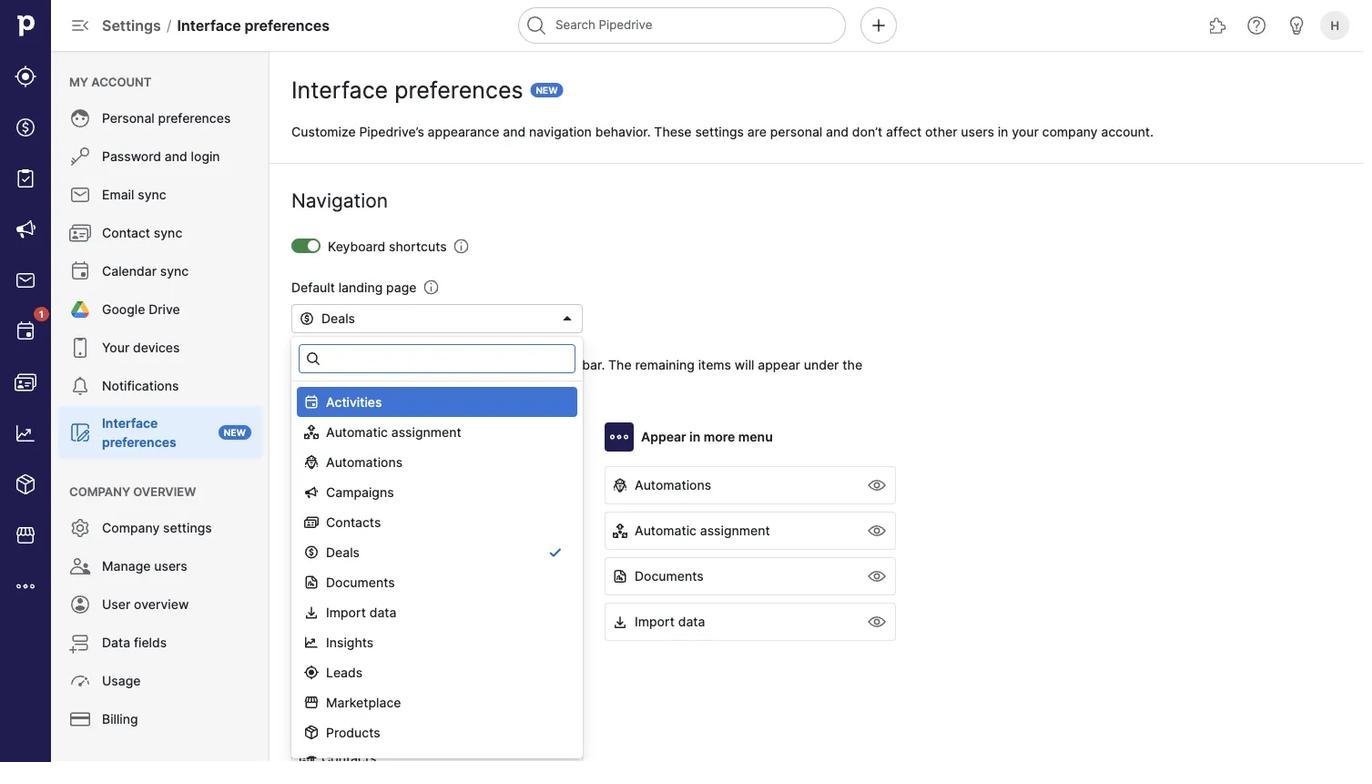 Task type: vqa. For each thing, say whether or not it's contained in the screenshot.
customer
no



Task type: describe. For each thing, give the bounding box(es) containing it.
appear in more menu
[[641, 430, 773, 445]]

settings inside menu
[[163, 521, 212, 536]]

user overview
[[102, 597, 189, 613]]

documents inside button
[[635, 569, 704, 585]]

devices
[[133, 340, 180, 356]]

menu.
[[326, 376, 363, 392]]

in for appear in left sidebar (10/10)
[[376, 430, 387, 445]]

login
[[191, 149, 220, 164]]

company settings
[[102, 521, 212, 536]]

your
[[102, 340, 130, 356]]

account.
[[1102, 124, 1154, 139]]

color primary image inside sales inbox button
[[300, 661, 314, 675]]

billing link
[[58, 702, 262, 738]]

0 vertical spatial settings
[[696, 124, 744, 139]]

leads image
[[15, 66, 36, 87]]

in for appear in more menu
[[690, 430, 701, 445]]

1 items from the left
[[394, 357, 427, 373]]

fields
[[134, 636, 167, 651]]

email sync link
[[58, 177, 262, 213]]

personal preferences link
[[58, 100, 262, 137]]

company for company overview
[[69, 485, 130, 499]]

more image
[[15, 576, 36, 598]]

password and login link
[[58, 138, 262, 175]]

are
[[748, 124, 767, 139]]

color primary image inside deals popup button
[[300, 312, 314, 326]]

color undefined image inside 1 link
[[15, 321, 36, 343]]

calendar sync
[[102, 264, 189, 279]]

will
[[735, 357, 755, 373]]

settings
[[102, 16, 161, 34]]

interface inside interface preferences
[[102, 415, 158, 431]]

color undefined image for interface preferences
[[69, 422, 91, 444]]

color undefined image for manage users
[[69, 556, 91, 578]]

personal
[[102, 111, 155, 126]]

color primary image inside projects button
[[300, 569, 314, 584]]

manage users
[[102, 559, 188, 574]]

deals inside button
[[322, 523, 355, 539]]

color undefined image for billing
[[69, 709, 91, 731]]

manage users link
[[58, 549, 262, 585]]

1 link
[[5, 307, 49, 352]]

customize
[[292, 124, 356, 139]]

menu
[[739, 430, 773, 445]]

color primary image inside deals option
[[304, 545, 319, 560]]

color undefined image for notifications
[[69, 375, 91, 397]]

color undefined image for your devices
[[69, 337, 91, 359]]

these
[[655, 124, 692, 139]]

preferences inside menu item
[[102, 435, 176, 450]]

password
[[102, 149, 161, 164]]

calendar
[[102, 264, 157, 279]]

users inside menu
[[154, 559, 188, 574]]

leads button
[[292, 467, 583, 505]]

behavior.
[[596, 124, 651, 139]]

1
[[39, 309, 44, 320]]

company for company settings
[[102, 521, 160, 536]]

1 vertical spatial interface
[[292, 77, 388, 104]]

drive
[[149, 302, 180, 318]]

your devices
[[102, 340, 180, 356]]

personal
[[771, 124, 823, 139]]

your devices link
[[58, 330, 262, 366]]

2 horizontal spatial in
[[998, 124, 1009, 139]]

color primary image inside documents button
[[613, 569, 628, 584]]

google drive
[[102, 302, 180, 318]]

drag
[[367, 376, 396, 392]]

navigation
[[529, 124, 592, 139]]

1 horizontal spatial to
[[430, 357, 442, 373]]

company settings link
[[58, 510, 262, 547]]

calendar sync link
[[58, 253, 262, 290]]

insights image
[[15, 423, 36, 445]]

color undefined image for google drive
[[69, 299, 91, 321]]

email
[[102, 187, 134, 203]]

2 items from the left
[[699, 357, 732, 373]]

manage
[[102, 559, 151, 574]]

2 appear from the left
[[758, 357, 801, 373]]

deals image
[[15, 117, 36, 138]]

data inside field
[[370, 605, 397, 620]]

0 vertical spatial interface
[[177, 16, 241, 34]]

up
[[341, 357, 357, 373]]

sync for calendar sync
[[160, 264, 189, 279]]

0 vertical spatial automations
[[326, 455, 403, 470]]

and left navigation
[[503, 124, 526, 139]]

under
[[804, 357, 840, 373]]

color secondary image for automations
[[867, 475, 888, 497]]

personal preferences
[[102, 111, 231, 126]]

shortcuts
[[389, 239, 447, 254]]

account
[[91, 75, 152, 89]]

menu toggle image
[[69, 15, 91, 36]]

overview for user overview
[[134, 597, 189, 613]]

deals button
[[292, 304, 583, 333]]

import data inside field
[[326, 605, 397, 620]]

10
[[376, 357, 390, 373]]

automations button
[[605, 467, 897, 505]]

color undefined image for usage
[[69, 671, 91, 692]]

0 vertical spatial automatic assignment
[[326, 425, 462, 440]]

projects button
[[292, 558, 583, 596]]

insights
[[326, 635, 374, 651]]

assignment inside button
[[700, 523, 771, 539]]

company
[[1043, 124, 1098, 139]]

and left don't
[[826, 124, 849, 139]]

assignment inside field
[[392, 425, 462, 440]]

sidebar.
[[557, 357, 605, 373]]

page
[[386, 280, 417, 295]]

reorder
[[473, 376, 517, 392]]

sales
[[322, 660, 354, 676]]

campaigns inside button
[[322, 615, 390, 630]]

user overview link
[[58, 587, 262, 623]]

sales inbox
[[322, 660, 391, 676]]

color undefined image for company settings
[[69, 518, 91, 539]]

automations inside button
[[635, 478, 712, 493]]

usage
[[102, 674, 141, 689]]

campaigns image
[[15, 219, 36, 241]]

menu containing personal preferences
[[51, 51, 270, 763]]

projects
[[322, 569, 371, 585]]

activities inside field
[[326, 395, 382, 410]]

items.
[[521, 376, 557, 392]]

marketplace
[[326, 695, 401, 711]]

color primary image inside deals popup button
[[560, 312, 575, 326]]

documents inside field
[[326, 575, 395, 590]]

products
[[326, 725, 381, 741]]

default
[[292, 280, 335, 295]]

appear for appear in more menu
[[641, 430, 687, 445]]

marketplace image
[[15, 525, 36, 547]]

left inside choose up to 10 items to appear on the left sidebar. the remaining items will appear under the more menu. drag and drop to reorder items.
[[534, 357, 554, 373]]

color primary image inside activities button
[[300, 706, 314, 721]]

google
[[102, 302, 145, 318]]

your
[[1012, 124, 1039, 139]]

interface preferences menu item
[[51, 406, 270, 459]]

/
[[167, 16, 172, 34]]

activities button
[[292, 694, 583, 733]]

automatic assignment button
[[605, 512, 897, 550]]

color primary image inside leads 'button'
[[300, 478, 314, 493]]

remaining
[[636, 357, 695, 373]]

drop
[[425, 376, 453, 392]]

billing
[[102, 712, 138, 728]]

activities inside button
[[322, 706, 378, 721]]



Task type: locate. For each thing, give the bounding box(es) containing it.
1 vertical spatial automatic
[[635, 523, 697, 539]]

sync up the drive
[[160, 264, 189, 279]]

color undefined image for email sync
[[69, 184, 91, 206]]

contacts image
[[15, 372, 36, 394]]

0 vertical spatial interface preferences
[[292, 77, 523, 104]]

0 vertical spatial users
[[962, 124, 995, 139]]

1 horizontal spatial new
[[536, 85, 558, 96]]

left left sidebar
[[391, 430, 411, 445]]

leads inside 'button'
[[322, 478, 358, 493]]

deals button
[[292, 512, 583, 550]]

sidebar
[[414, 430, 461, 445]]

1 color secondary image from the top
[[867, 475, 888, 497]]

assignment
[[392, 425, 462, 440], [700, 523, 771, 539]]

color primary image
[[560, 312, 575, 326], [304, 425, 319, 440], [613, 478, 628, 493], [300, 524, 314, 538], [613, 524, 628, 538], [549, 545, 563, 560], [300, 569, 314, 584], [613, 569, 628, 584], [304, 605, 319, 620], [304, 666, 319, 680], [300, 752, 314, 763], [304, 756, 319, 763]]

0 vertical spatial assignment
[[392, 425, 462, 440]]

color primary image inside deals button
[[300, 524, 314, 538]]

0 horizontal spatial in
[[376, 430, 387, 445]]

and
[[503, 124, 526, 139], [826, 124, 849, 139], [165, 149, 187, 164], [399, 376, 422, 392]]

color undefined image
[[69, 108, 91, 129], [69, 261, 91, 282], [15, 321, 36, 343], [69, 422, 91, 444], [69, 671, 91, 692], [69, 709, 91, 731]]

0 vertical spatial sync
[[138, 187, 166, 203]]

new down notifications link in the left of the page
[[224, 427, 246, 438]]

5 color undefined image from the top
[[69, 337, 91, 359]]

2 color undefined image from the top
[[69, 184, 91, 206]]

landing
[[339, 280, 383, 295]]

1 horizontal spatial settings
[[696, 124, 744, 139]]

preferences
[[245, 16, 330, 34], [395, 77, 523, 104], [158, 111, 231, 126], [102, 435, 176, 450]]

0 vertical spatial activities
[[326, 395, 382, 410]]

4 color undefined image from the top
[[69, 299, 91, 321]]

2 vertical spatial sync
[[160, 264, 189, 279]]

campaigns up insights
[[322, 615, 390, 630]]

0 horizontal spatial import
[[326, 605, 366, 620]]

automatic assignment up documents button
[[635, 523, 771, 539]]

appear right 'will'
[[758, 357, 801, 373]]

and inside menu
[[165, 149, 187, 164]]

1 horizontal spatial info image
[[454, 239, 469, 254]]

company down company overview
[[102, 521, 160, 536]]

color undefined image left the password
[[69, 146, 91, 168]]

automations
[[326, 455, 403, 470], [635, 478, 712, 493]]

users
[[962, 124, 995, 139], [154, 559, 188, 574]]

color secondary image inside automations button
[[867, 475, 888, 497]]

automations down appear in left sidebar (10/10)
[[326, 455, 403, 470]]

h
[[1331, 18, 1340, 32]]

interface preferences inside menu item
[[102, 415, 176, 450]]

home image
[[12, 12, 39, 39]]

2 vertical spatial interface
[[102, 415, 158, 431]]

overview for company overview
[[133, 485, 196, 499]]

color undefined image inside data fields link
[[69, 632, 91, 654]]

assignment up documents button
[[700, 523, 771, 539]]

None field
[[292, 304, 583, 763]]

1 horizontal spatial import data
[[635, 615, 706, 630]]

leads inside field
[[326, 665, 363, 681]]

1 horizontal spatial in
[[690, 430, 701, 445]]

0 vertical spatial new
[[536, 85, 558, 96]]

1 vertical spatial left
[[391, 430, 411, 445]]

deals inside option
[[326, 545, 360, 560]]

None text field
[[299, 344, 576, 374]]

1 vertical spatial sync
[[154, 226, 182, 241]]

import inside field
[[326, 605, 366, 620]]

to up drop
[[430, 357, 442, 373]]

6 color undefined image from the top
[[69, 375, 91, 397]]

1 horizontal spatial assignment
[[700, 523, 771, 539]]

(10/10)
[[464, 430, 508, 445]]

inbox
[[358, 660, 391, 676]]

color undefined image left 'your'
[[69, 337, 91, 359]]

assignment down drop
[[392, 425, 462, 440]]

0 horizontal spatial import data
[[326, 605, 397, 620]]

0 horizontal spatial automatic
[[326, 425, 388, 440]]

overview up company settings link
[[133, 485, 196, 499]]

interface preferences
[[292, 77, 523, 104], [102, 415, 176, 450]]

1 vertical spatial info image
[[424, 280, 439, 295]]

1 horizontal spatial left
[[534, 357, 554, 373]]

contact
[[102, 226, 150, 241]]

color secondary image for import data
[[867, 611, 888, 633]]

items right the 10 in the left top of the page
[[394, 357, 427, 373]]

interface right "/"
[[177, 16, 241, 34]]

0 vertical spatial overview
[[133, 485, 196, 499]]

color secondary image for documents
[[867, 566, 888, 588]]

more left menu
[[704, 430, 736, 445]]

appear down remaining at the top
[[641, 430, 687, 445]]

keyboard shortcuts
[[328, 239, 447, 254]]

color secondary image inside documents button
[[867, 566, 888, 588]]

color undefined image inside password and login link
[[69, 146, 91, 168]]

1 horizontal spatial appear
[[758, 357, 801, 373]]

1 vertical spatial deals
[[322, 523, 355, 539]]

Search Pipedrive field
[[518, 7, 846, 44]]

deals for color primary image in deals option
[[326, 545, 360, 560]]

1 horizontal spatial items
[[699, 357, 732, 373]]

activities
[[326, 395, 382, 410], [322, 706, 378, 721]]

campaigns up contacts
[[326, 485, 394, 500]]

2 vertical spatial deals
[[326, 545, 360, 560]]

in
[[998, 124, 1009, 139], [376, 430, 387, 445], [690, 430, 701, 445]]

0 vertical spatial campaigns
[[326, 485, 394, 500]]

other
[[926, 124, 958, 139]]

color undefined image left user
[[69, 594, 91, 616]]

automatic assignment down 'drag'
[[326, 425, 462, 440]]

color undefined image inside calendar sync 'link'
[[69, 261, 91, 282]]

0 horizontal spatial interface preferences
[[102, 415, 176, 450]]

appear in left sidebar (10/10)
[[328, 430, 508, 445]]

automatic inside field
[[326, 425, 388, 440]]

left up items.
[[534, 357, 554, 373]]

automatic assignment inside button
[[635, 523, 771, 539]]

color primary image inside deals option
[[549, 545, 563, 560]]

0 horizontal spatial assignment
[[392, 425, 462, 440]]

sync right email
[[138, 187, 166, 203]]

color undefined image left email
[[69, 184, 91, 206]]

appear down menu.
[[328, 430, 373, 445]]

2 the from the left
[[843, 357, 863, 373]]

products image
[[15, 474, 36, 496]]

color undefined image inside 'manage users' link
[[69, 556, 91, 578]]

sync up calendar sync 'link'
[[154, 226, 182, 241]]

1 the from the left
[[510, 357, 530, 373]]

2 horizontal spatial to
[[457, 376, 469, 392]]

deals
[[322, 311, 355, 327], [322, 523, 355, 539], [326, 545, 360, 560]]

projects image
[[15, 168, 36, 190]]

campaigns
[[326, 485, 394, 500], [322, 615, 390, 630]]

2 color secondary image from the top
[[867, 520, 888, 542]]

my account
[[69, 75, 152, 89]]

the
[[609, 357, 632, 373]]

1 vertical spatial more
[[704, 430, 736, 445]]

documents button
[[605, 558, 897, 596]]

interface preferences up pipedrive's
[[292, 77, 523, 104]]

usage link
[[58, 663, 262, 700]]

1 horizontal spatial automatic
[[635, 523, 697, 539]]

color undefined image right 1
[[69, 299, 91, 321]]

activities up products
[[322, 706, 378, 721]]

overview down 'manage users' link
[[134, 597, 189, 613]]

company up company settings
[[69, 485, 130, 499]]

8 color undefined image from the top
[[69, 556, 91, 578]]

to left the 10 in the left top of the page
[[360, 357, 373, 373]]

color undefined image inside "usage" link
[[69, 671, 91, 692]]

notifications link
[[58, 368, 262, 405]]

0 horizontal spatial to
[[360, 357, 373, 373]]

color undefined image inside notifications link
[[69, 375, 91, 397]]

don't
[[853, 124, 883, 139]]

1 horizontal spatial automations
[[635, 478, 712, 493]]

0 vertical spatial more
[[292, 376, 322, 392]]

color undefined image right 'contacts' icon
[[69, 375, 91, 397]]

sales inbox image
[[15, 270, 36, 292]]

0 horizontal spatial appear
[[446, 357, 488, 373]]

0 horizontal spatial interface
[[102, 415, 158, 431]]

0 horizontal spatial settings
[[163, 521, 212, 536]]

and left drop
[[399, 376, 422, 392]]

quick help image
[[1246, 15, 1268, 36]]

info image right the shortcuts
[[454, 239, 469, 254]]

users right other
[[962, 124, 995, 139]]

color undefined image left manage at left
[[69, 556, 91, 578]]

google drive link
[[58, 292, 262, 328]]

settings left are
[[696, 124, 744, 139]]

to
[[360, 357, 373, 373], [430, 357, 442, 373], [457, 376, 469, 392]]

1 menu
[[0, 0, 51, 763]]

1 horizontal spatial import
[[635, 615, 675, 630]]

color undefined image right marketplace icon at the bottom left of page
[[69, 518, 91, 539]]

0 horizontal spatial the
[[510, 357, 530, 373]]

10 color undefined image from the top
[[69, 632, 91, 654]]

interface up customize
[[292, 77, 388, 104]]

color undefined image left the "data" on the left of the page
[[69, 632, 91, 654]]

color primary image inside import data button
[[613, 615, 628, 630]]

color undefined image for personal preferences
[[69, 108, 91, 129]]

data inside button
[[679, 615, 706, 630]]

deals option
[[297, 538, 578, 568]]

0 horizontal spatial automatic assignment
[[326, 425, 462, 440]]

and left 'login'
[[165, 149, 187, 164]]

to right drop
[[457, 376, 469, 392]]

1 horizontal spatial interface preferences
[[292, 77, 523, 104]]

users up 'user overview' link
[[154, 559, 188, 574]]

campaigns button
[[292, 603, 583, 641]]

color undefined image inside interface preferences menu item
[[69, 422, 91, 444]]

0 horizontal spatial new
[[224, 427, 246, 438]]

import inside button
[[635, 615, 675, 630]]

items
[[394, 357, 427, 373], [699, 357, 732, 373]]

color secondary image
[[867, 475, 888, 497], [867, 520, 888, 542]]

color undefined image left contact at the top left
[[69, 222, 91, 244]]

1 vertical spatial settings
[[163, 521, 212, 536]]

1 vertical spatial activities
[[322, 706, 378, 721]]

automations down appear in more menu
[[635, 478, 712, 493]]

0 horizontal spatial left
[[391, 430, 411, 445]]

more down choose on the left top
[[292, 376, 322, 392]]

color undefined image
[[69, 146, 91, 168], [69, 184, 91, 206], [69, 222, 91, 244], [69, 299, 91, 321], [69, 337, 91, 359], [69, 375, 91, 397], [69, 518, 91, 539], [69, 556, 91, 578], [69, 594, 91, 616], [69, 632, 91, 654]]

1 horizontal spatial more
[[704, 430, 736, 445]]

appear left the on at the top of page
[[446, 357, 488, 373]]

0 horizontal spatial documents
[[326, 575, 395, 590]]

color undefined image inside google drive link
[[69, 299, 91, 321]]

1 appear from the left
[[328, 430, 373, 445]]

sales inbox button
[[292, 649, 583, 687]]

1 vertical spatial new
[[224, 427, 246, 438]]

company overview
[[69, 485, 196, 499]]

color undefined image right insights icon on the left of the page
[[69, 422, 91, 444]]

none text field inside field
[[299, 344, 576, 374]]

keyboard
[[328, 239, 386, 254]]

color undefined image inside contact sync link
[[69, 222, 91, 244]]

0 horizontal spatial info image
[[424, 280, 439, 295]]

0 vertical spatial color secondary image
[[867, 475, 888, 497]]

0 horizontal spatial more
[[292, 376, 322, 392]]

data fields
[[102, 636, 167, 651]]

color undefined image inside 'user overview' link
[[69, 594, 91, 616]]

1 vertical spatial automatic assignment
[[635, 523, 771, 539]]

3 color undefined image from the top
[[69, 222, 91, 244]]

color primary image
[[300, 312, 314, 326], [306, 352, 321, 366], [304, 395, 319, 410], [304, 455, 319, 470], [300, 478, 314, 493], [304, 485, 319, 500], [304, 515, 319, 530], [304, 545, 319, 560], [304, 575, 319, 590], [300, 615, 314, 630], [613, 615, 628, 630], [304, 636, 319, 650], [300, 661, 314, 675], [304, 696, 319, 710], [300, 706, 314, 721], [304, 726, 319, 740]]

interface preferences down notifications
[[102, 415, 176, 450]]

1 horizontal spatial automatic assignment
[[635, 523, 771, 539]]

default landing page
[[292, 280, 417, 295]]

quick add image
[[868, 15, 890, 36]]

1 vertical spatial color secondary image
[[867, 611, 888, 633]]

the right the on at the top of page
[[510, 357, 530, 373]]

new inside interface preferences menu item
[[224, 427, 246, 438]]

color secondary image
[[867, 566, 888, 588], [867, 611, 888, 633]]

items left 'will'
[[699, 357, 732, 373]]

color undefined image for calendar sync
[[69, 261, 91, 282]]

0 vertical spatial company
[[69, 485, 130, 499]]

none field containing deals
[[292, 304, 583, 763]]

color undefined image left billing
[[69, 709, 91, 731]]

data fields link
[[58, 625, 262, 661]]

0 vertical spatial automatic
[[326, 425, 388, 440]]

2 horizontal spatial interface
[[292, 77, 388, 104]]

interface
[[177, 16, 241, 34], [292, 77, 388, 104], [102, 415, 158, 431]]

navigation
[[292, 189, 388, 212]]

data up insights
[[370, 605, 397, 620]]

in left your
[[998, 124, 1009, 139]]

color undefined image inside email sync link
[[69, 184, 91, 206]]

sync
[[138, 187, 166, 203], [154, 226, 182, 241], [160, 264, 189, 279]]

color undefined image up 'contacts' icon
[[15, 321, 36, 343]]

1 vertical spatial overview
[[134, 597, 189, 613]]

color undefined image inside personal preferences link
[[69, 108, 91, 129]]

menu
[[51, 51, 270, 763]]

0 vertical spatial info image
[[454, 239, 469, 254]]

settings up 'manage users' link
[[163, 521, 212, 536]]

sync for contact sync
[[154, 226, 182, 241]]

color undefined image for user overview
[[69, 594, 91, 616]]

appear for appear in left sidebar (10/10)
[[328, 430, 373, 445]]

0 horizontal spatial automations
[[326, 455, 403, 470]]

data down documents button
[[679, 615, 706, 630]]

data
[[102, 636, 130, 651]]

contacts
[[326, 515, 381, 530]]

9 color undefined image from the top
[[69, 594, 91, 616]]

1 appear from the left
[[446, 357, 488, 373]]

0 horizontal spatial appear
[[328, 430, 373, 445]]

h button
[[1318, 7, 1354, 44]]

1 vertical spatial campaigns
[[322, 615, 390, 630]]

info image right page at the left top
[[424, 280, 439, 295]]

password and login
[[102, 149, 220, 164]]

0 vertical spatial leads
[[322, 478, 358, 493]]

deals inside popup button
[[322, 311, 355, 327]]

0 vertical spatial color secondary image
[[867, 566, 888, 588]]

on
[[492, 357, 507, 373]]

color undefined image inside your devices link
[[69, 337, 91, 359]]

import data inside button
[[635, 615, 706, 630]]

documents
[[635, 569, 704, 585], [326, 575, 395, 590]]

activities down menu.
[[326, 395, 382, 410]]

contact sync
[[102, 226, 182, 241]]

1 vertical spatial color secondary image
[[867, 520, 888, 542]]

the right under
[[843, 357, 863, 373]]

new
[[536, 85, 558, 96], [224, 427, 246, 438]]

color secondary image inside "automatic assignment" button
[[867, 520, 888, 542]]

1 horizontal spatial the
[[843, 357, 863, 373]]

deals for color primary image in the deals popup button
[[322, 311, 355, 327]]

1 vertical spatial users
[[154, 559, 188, 574]]

affect
[[887, 124, 922, 139]]

sales assistant image
[[1287, 15, 1308, 36]]

in down 'drag'
[[376, 430, 387, 445]]

0 vertical spatial deals
[[322, 311, 355, 327]]

1 horizontal spatial appear
[[641, 430, 687, 445]]

color undefined image for contact sync
[[69, 222, 91, 244]]

0 horizontal spatial items
[[394, 357, 427, 373]]

1 horizontal spatial documents
[[635, 569, 704, 585]]

list box
[[292, 382, 583, 763]]

7 color undefined image from the top
[[69, 518, 91, 539]]

user
[[102, 597, 131, 613]]

and inside choose up to 10 items to appear on the left sidebar. the remaining items will appear under the more menu. drag and drop to reorder items.
[[399, 376, 422, 392]]

2 color secondary image from the top
[[867, 611, 888, 633]]

leads down insights
[[326, 665, 363, 681]]

1 vertical spatial automations
[[635, 478, 712, 493]]

the
[[510, 357, 530, 373], [843, 357, 863, 373]]

info image
[[454, 239, 469, 254], [424, 280, 439, 295]]

more
[[292, 376, 322, 392], [704, 430, 736, 445]]

my
[[69, 75, 88, 89]]

0 vertical spatial left
[[534, 357, 554, 373]]

color undefined image for password and login
[[69, 146, 91, 168]]

color undefined image left calendar
[[69, 261, 91, 282]]

interface down notifications
[[102, 415, 158, 431]]

sync for email sync
[[138, 187, 166, 203]]

0 horizontal spatial users
[[154, 559, 188, 574]]

sync inside 'link'
[[160, 264, 189, 279]]

list box containing activities
[[292, 382, 583, 763]]

color undefined image left the 'usage'
[[69, 671, 91, 692]]

1 color undefined image from the top
[[69, 146, 91, 168]]

notifications
[[102, 379, 179, 394]]

automatic inside button
[[635, 523, 697, 539]]

color undefined image down the my
[[69, 108, 91, 129]]

email sync
[[102, 187, 166, 203]]

1 horizontal spatial data
[[679, 615, 706, 630]]

1 horizontal spatial users
[[962, 124, 995, 139]]

settings / interface preferences
[[102, 16, 330, 34]]

1 vertical spatial assignment
[[700, 523, 771, 539]]

automatic assignment
[[326, 425, 462, 440], [635, 523, 771, 539]]

choose
[[292, 357, 338, 373]]

1 vertical spatial leads
[[326, 665, 363, 681]]

color primary image inside campaigns button
[[300, 615, 314, 630]]

color undefined image inside billing link
[[69, 709, 91, 731]]

leads up contacts
[[322, 478, 358, 493]]

1 color secondary image from the top
[[867, 566, 888, 588]]

1 vertical spatial company
[[102, 521, 160, 536]]

color secondary image for automatic assignment
[[867, 520, 888, 542]]

color undefined image for data fields
[[69, 632, 91, 654]]

2 appear from the left
[[641, 430, 687, 445]]

more inside choose up to 10 items to appear on the left sidebar. the remaining items will appear under the more menu. drag and drop to reorder items.
[[292, 376, 322, 392]]

1 horizontal spatial interface
[[177, 16, 241, 34]]

import data button
[[605, 603, 897, 641]]

0 horizontal spatial data
[[370, 605, 397, 620]]

in left menu
[[690, 430, 701, 445]]

1 vertical spatial interface preferences
[[102, 415, 176, 450]]

choose up to 10 items to appear on the left sidebar. the remaining items will appear under the more menu. drag and drop to reorder items.
[[292, 357, 863, 392]]

new up navigation
[[536, 85, 558, 96]]

color undefined image inside company settings link
[[69, 518, 91, 539]]



